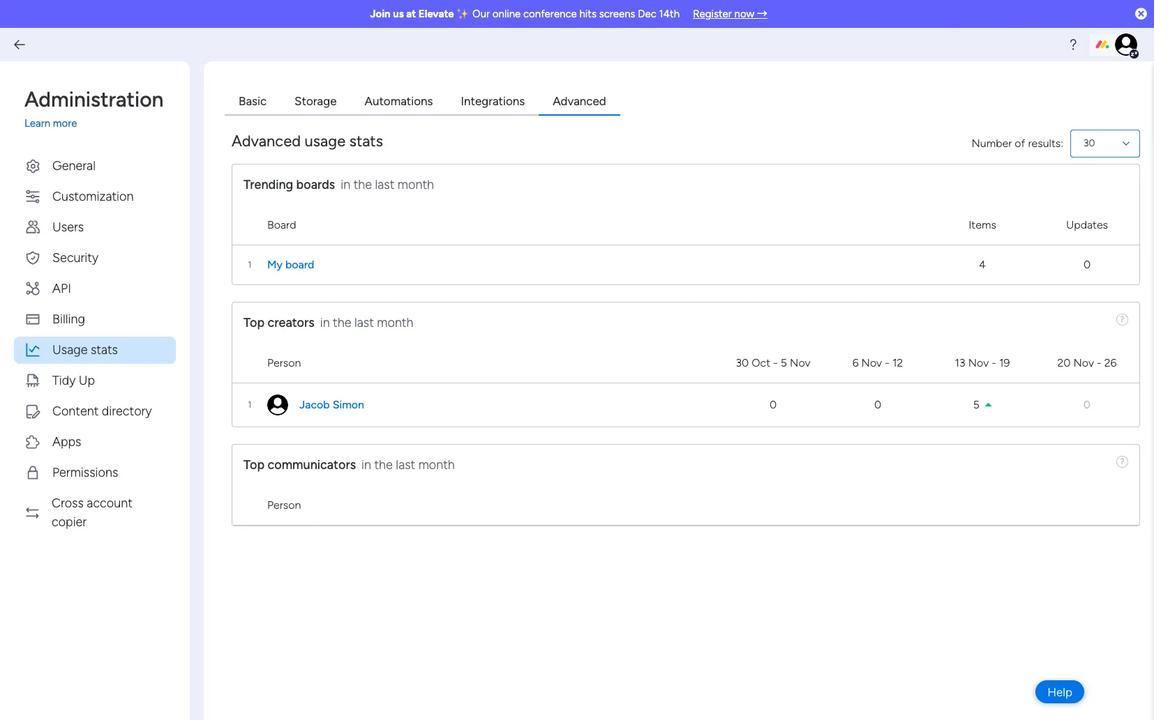 Task type: describe. For each thing, give the bounding box(es) containing it.
content directory
[[52, 404, 152, 419]]

simon
[[333, 398, 364, 411]]

30 for 30 oct - 5 nov
[[736, 356, 749, 369]]

? for top communicators in the last month
[[1120, 457, 1125, 467]]

screens
[[599, 8, 635, 20]]

join us at elevate ✨ our online conference hits screens dec 14th
[[370, 8, 680, 20]]

join
[[370, 8, 390, 20]]

12
[[892, 356, 903, 369]]

elevate
[[419, 8, 454, 20]]

tidy up
[[52, 373, 95, 388]]

jacob
[[299, 398, 330, 411]]

tidy up button
[[14, 367, 176, 395]]

advanced for advanced
[[553, 94, 606, 108]]

nov for 6
[[862, 356, 882, 369]]

hits
[[579, 8, 597, 20]]

us
[[393, 8, 404, 20]]

1 person from the top
[[267, 356, 301, 369]]

month for top communicators in the last month
[[418, 457, 455, 473]]

storage link
[[281, 89, 351, 115]]

30 for 30
[[1084, 137, 1095, 149]]

usage stats button
[[14, 337, 176, 364]]

top creators in the last month
[[244, 315, 413, 330]]

help image
[[1066, 38, 1080, 52]]

automations
[[365, 94, 433, 108]]

0 down 6 nov - 12
[[874, 398, 881, 411]]

basic
[[239, 94, 267, 108]]

cross account copier
[[52, 496, 132, 530]]

the for creators
[[333, 315, 351, 330]]

nov for 13
[[968, 356, 989, 369]]

general button
[[14, 152, 176, 180]]

trending
[[244, 177, 293, 192]]

register now → link
[[693, 8, 768, 20]]

copier
[[52, 515, 87, 530]]

general
[[52, 158, 96, 173]]

jacob simon image
[[1115, 33, 1137, 56]]

? for top creators in the last month
[[1120, 315, 1125, 324]]

account
[[87, 496, 132, 511]]

customization button
[[14, 183, 176, 210]]

- for 30 oct
[[773, 356, 778, 369]]

api
[[52, 281, 71, 296]]

register now →
[[693, 8, 768, 20]]

automations link
[[351, 89, 447, 115]]

dec
[[638, 8, 657, 20]]

in for communicators
[[362, 457, 371, 473]]

now
[[734, 8, 754, 20]]

19
[[999, 356, 1010, 369]]

integrations
[[461, 94, 525, 108]]

6 nov - 12
[[852, 356, 903, 369]]

storage
[[295, 94, 337, 108]]

usage
[[52, 342, 88, 358]]

users
[[52, 219, 84, 235]]

more
[[53, 117, 77, 130]]

last for trending boards in the last month
[[375, 177, 394, 192]]

20 nov - 26
[[1057, 356, 1117, 369]]

permissions
[[52, 465, 118, 480]]

26
[[1104, 356, 1117, 369]]

0 vertical spatial stats
[[349, 132, 383, 150]]

our
[[472, 8, 490, 20]]

of
[[1015, 136, 1025, 150]]

0 horizontal spatial 5
[[781, 356, 787, 369]]

tidy
[[52, 373, 76, 388]]

top communicators in the last month
[[244, 457, 455, 473]]

content
[[52, 404, 99, 419]]

users button
[[14, 214, 176, 241]]

1 nov from the left
[[790, 356, 811, 369]]

administration learn more
[[24, 87, 164, 130]]

apps
[[52, 434, 81, 450]]

content directory button
[[14, 398, 176, 425]]

0 down '30 oct - 5 nov'
[[770, 398, 777, 411]]

learn
[[24, 117, 50, 130]]

directory
[[102, 404, 152, 419]]

register
[[693, 8, 732, 20]]

4
[[979, 258, 986, 271]]

security
[[52, 250, 98, 266]]

basic link
[[225, 89, 281, 115]]

api button
[[14, 275, 176, 302]]



Task type: locate. For each thing, give the bounding box(es) containing it.
results:
[[1028, 136, 1063, 150]]

1 left my
[[248, 259, 252, 270]]

communicators
[[268, 457, 356, 473]]

items
[[969, 218, 996, 231]]

3 nov from the left
[[968, 356, 989, 369]]

1 for trending boards
[[248, 259, 252, 270]]

learn more link
[[24, 116, 176, 132]]

administration
[[24, 87, 164, 112]]

0 vertical spatial top
[[244, 315, 265, 330]]

30 right the results: at the top
[[1084, 137, 1095, 149]]

30 left oct
[[736, 356, 749, 369]]

nov for 20
[[1074, 356, 1094, 369]]

billing
[[52, 312, 85, 327]]

0 vertical spatial the
[[354, 177, 372, 192]]

month for trending boards in the last month
[[398, 177, 434, 192]]

my board
[[267, 258, 314, 271]]

1 for top creators
[[248, 400, 252, 410]]

0 vertical spatial person
[[267, 356, 301, 369]]

month
[[398, 177, 434, 192], [377, 315, 413, 330], [418, 457, 455, 473]]

the for communicators
[[374, 457, 393, 473]]

0 vertical spatial last
[[375, 177, 394, 192]]

nov right oct
[[790, 356, 811, 369]]

1 horizontal spatial 5
[[973, 398, 980, 411]]

in for creators
[[320, 315, 330, 330]]

in right creators
[[320, 315, 330, 330]]

- for 13 nov
[[992, 356, 996, 369]]

help button
[[1036, 681, 1084, 704]]

month for top creators in the last month
[[377, 315, 413, 330]]

creators
[[268, 315, 314, 330]]

2 horizontal spatial last
[[396, 457, 415, 473]]

1
[[248, 259, 252, 270], [248, 400, 252, 410]]

0 vertical spatial month
[[398, 177, 434, 192]]

- left 12 on the right of page
[[885, 356, 890, 369]]

- for 6 nov
[[885, 356, 890, 369]]

1 vertical spatial the
[[333, 315, 351, 330]]

1 horizontal spatial in
[[341, 177, 350, 192]]

my
[[267, 258, 283, 271]]

advanced link
[[539, 89, 620, 115]]

my board link
[[267, 256, 930, 273]]

stats right usage
[[349, 132, 383, 150]]

1 1 from the top
[[248, 259, 252, 270]]

top left creators
[[244, 315, 265, 330]]

customization
[[52, 189, 134, 204]]

conference
[[523, 8, 577, 20]]

top for top creators
[[244, 315, 265, 330]]

apps button
[[14, 429, 176, 456]]

2 vertical spatial the
[[374, 457, 393, 473]]

1 vertical spatial month
[[377, 315, 413, 330]]

✨
[[457, 8, 470, 20]]

1 - from the left
[[773, 356, 778, 369]]

last
[[375, 177, 394, 192], [354, 315, 374, 330], [396, 457, 415, 473]]

1 vertical spatial 30
[[736, 356, 749, 369]]

nov
[[790, 356, 811, 369], [862, 356, 882, 369], [968, 356, 989, 369], [1074, 356, 1094, 369]]

top for top communicators
[[244, 457, 265, 473]]

2 horizontal spatial the
[[374, 457, 393, 473]]

trending boards in the last month
[[244, 177, 434, 192]]

0 vertical spatial 5
[[781, 356, 787, 369]]

13 nov - 19
[[955, 356, 1010, 369]]

board
[[285, 258, 314, 271]]

in right communicators
[[362, 457, 371, 473]]

oct
[[752, 356, 770, 369]]

2 ? from the top
[[1120, 457, 1125, 467]]

0 vertical spatial 30
[[1084, 137, 1095, 149]]

usage stats
[[52, 342, 118, 358]]

0 vertical spatial ?
[[1120, 315, 1125, 324]]

1 horizontal spatial advanced
[[553, 94, 606, 108]]

0 horizontal spatial in
[[320, 315, 330, 330]]

1 vertical spatial stats
[[91, 342, 118, 358]]

5
[[781, 356, 787, 369], [973, 398, 980, 411]]

13
[[955, 356, 966, 369]]

the
[[354, 177, 372, 192], [333, 315, 351, 330], [374, 457, 393, 473]]

2 vertical spatial in
[[362, 457, 371, 473]]

number
[[972, 136, 1012, 150]]

nov right 20
[[1074, 356, 1094, 369]]

1 vertical spatial person
[[267, 499, 301, 512]]

number of results:
[[972, 136, 1063, 150]]

1 vertical spatial ?
[[1120, 457, 1125, 467]]

board
[[267, 218, 296, 231]]

3 - from the left
[[992, 356, 996, 369]]

5 right oct
[[781, 356, 787, 369]]

0
[[1084, 258, 1091, 271], [770, 398, 777, 411], [874, 398, 881, 411], [1084, 398, 1091, 411]]

1 ? from the top
[[1120, 315, 1125, 324]]

1 vertical spatial 5
[[973, 398, 980, 411]]

4 - from the left
[[1097, 356, 1102, 369]]

1 horizontal spatial 30
[[1084, 137, 1095, 149]]

0 down 20 nov - 26
[[1084, 398, 1091, 411]]

back to workspace image
[[13, 38, 27, 52]]

30
[[1084, 137, 1095, 149], [736, 356, 749, 369]]

in right boards
[[341, 177, 350, 192]]

0 vertical spatial advanced
[[553, 94, 606, 108]]

30 oct - 5 nov
[[736, 356, 811, 369]]

up
[[79, 373, 95, 388]]

advanced for advanced usage stats
[[232, 132, 301, 150]]

top left communicators
[[244, 457, 265, 473]]

20
[[1057, 356, 1071, 369]]

jacob simon
[[299, 398, 364, 411]]

updates
[[1066, 218, 1108, 231]]

sort asc image
[[985, 402, 992, 408]]

2 nov from the left
[[862, 356, 882, 369]]

2 horizontal spatial in
[[362, 457, 371, 473]]

permissions button
[[14, 460, 176, 487]]

in for boards
[[341, 177, 350, 192]]

- left 26
[[1097, 356, 1102, 369]]

0 down the updates
[[1084, 258, 1091, 271]]

advanced usage stats
[[232, 132, 383, 150]]

security button
[[14, 245, 176, 272]]

0 horizontal spatial last
[[354, 315, 374, 330]]

1 vertical spatial 1
[[248, 400, 252, 410]]

billing button
[[14, 306, 176, 333]]

cross account copier button
[[14, 490, 176, 536]]

6
[[852, 356, 859, 369]]

nov right 6
[[862, 356, 882, 369]]

person down creators
[[267, 356, 301, 369]]

last for top communicators in the last month
[[396, 457, 415, 473]]

stats
[[349, 132, 383, 150], [91, 342, 118, 358]]

integrations link
[[447, 89, 539, 115]]

1 top from the top
[[244, 315, 265, 330]]

- for 20 nov
[[1097, 356, 1102, 369]]

in
[[341, 177, 350, 192], [320, 315, 330, 330], [362, 457, 371, 473]]

2 person from the top
[[267, 499, 301, 512]]

2 top from the top
[[244, 457, 265, 473]]

0 vertical spatial 1
[[248, 259, 252, 270]]

top
[[244, 315, 265, 330], [244, 457, 265, 473]]

1 vertical spatial in
[[320, 315, 330, 330]]

last for top creators in the last month
[[354, 315, 374, 330]]

→
[[757, 8, 768, 20]]

0 horizontal spatial advanced
[[232, 132, 301, 150]]

1 horizontal spatial last
[[375, 177, 394, 192]]

2 vertical spatial month
[[418, 457, 455, 473]]

the for boards
[[354, 177, 372, 192]]

cross
[[52, 496, 84, 511]]

2 1 from the top
[[248, 400, 252, 410]]

- left 19
[[992, 356, 996, 369]]

1 vertical spatial top
[[244, 457, 265, 473]]

nov right 13
[[968, 356, 989, 369]]

stats down billing button
[[91, 342, 118, 358]]

5 left sort asc image
[[973, 398, 980, 411]]

2 - from the left
[[885, 356, 890, 369]]

advanced
[[553, 94, 606, 108], [232, 132, 301, 150]]

0 horizontal spatial the
[[333, 315, 351, 330]]

14th
[[659, 8, 680, 20]]

1 horizontal spatial stats
[[349, 132, 383, 150]]

stats inside button
[[91, 342, 118, 358]]

0 horizontal spatial stats
[[91, 342, 118, 358]]

- right oct
[[773, 356, 778, 369]]

1 vertical spatial last
[[354, 315, 374, 330]]

boards
[[296, 177, 335, 192]]

help
[[1048, 686, 1073, 700]]

usage
[[305, 132, 346, 150]]

4 nov from the left
[[1074, 356, 1094, 369]]

2 vertical spatial last
[[396, 457, 415, 473]]

1 vertical spatial advanced
[[232, 132, 301, 150]]

person down communicators
[[267, 499, 301, 512]]

jacob simon link
[[299, 397, 721, 413]]

0 vertical spatial in
[[341, 177, 350, 192]]

online
[[493, 8, 521, 20]]

0 horizontal spatial 30
[[736, 356, 749, 369]]

1 horizontal spatial the
[[354, 177, 372, 192]]

1 left jacob
[[248, 400, 252, 410]]



Task type: vqa. For each thing, say whether or not it's contained in the screenshot.
the "in" related to boards
yes



